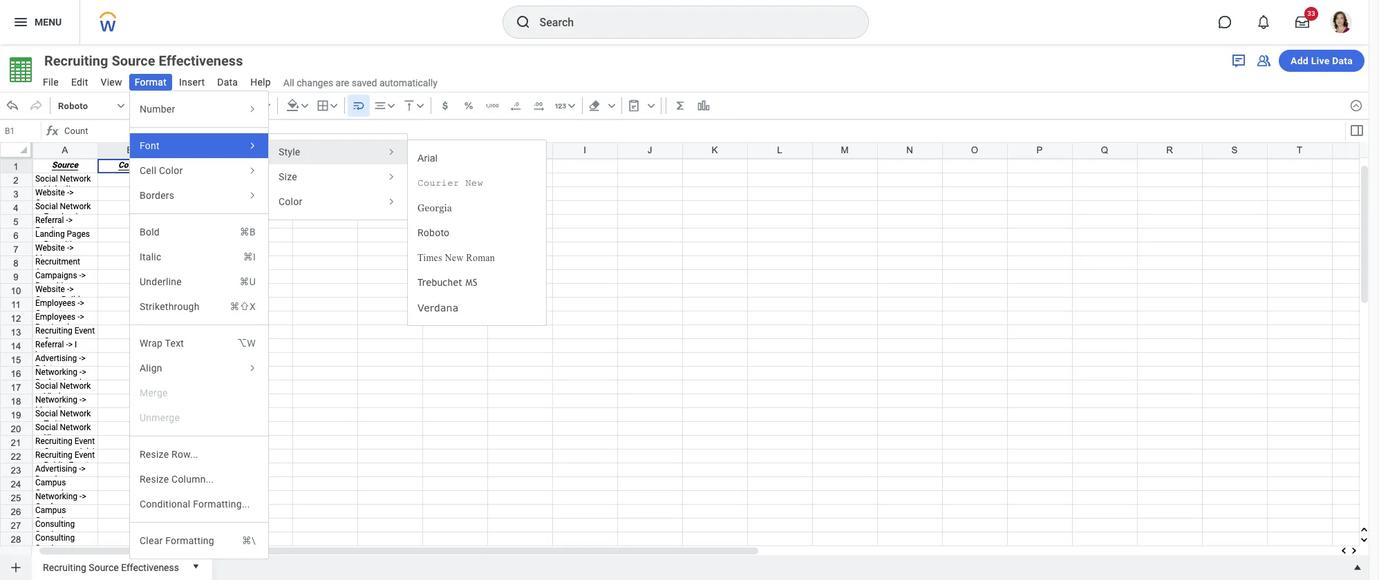 Task type: vqa. For each thing, say whether or not it's contained in the screenshot.
Wrap
yes



Task type: locate. For each thing, give the bounding box(es) containing it.
chevron down small image
[[114, 99, 128, 113], [260, 99, 274, 113], [605, 99, 618, 113]]

chevron right small image left courier
[[385, 171, 397, 183]]

chevron right small image left the arial
[[385, 146, 397, 158]]

effectiveness down clear
[[121, 562, 179, 573]]

1 vertical spatial recruiting source effectiveness
[[43, 562, 179, 573]]

recruiting
[[44, 53, 108, 69], [43, 562, 86, 573]]

0 vertical spatial recruiting
[[44, 53, 108, 69]]

1 vertical spatial color
[[279, 196, 302, 207]]

color
[[159, 165, 183, 176], [279, 196, 302, 207]]

chevron right small image inside size menu item
[[385, 171, 397, 183]]

chevron right small image left 'size'
[[246, 165, 259, 177]]

view
[[101, 77, 122, 88]]

chevron right small image for style
[[385, 146, 397, 158]]

recruiting source effectiveness button
[[37, 51, 268, 71], [37, 556, 185, 578]]

chevron right small image inside cell color menu item
[[246, 165, 259, 177]]

chevron right small image inside align menu item
[[246, 362, 259, 375]]

font style menu
[[407, 140, 547, 326]]

chevron right small image left georgia
[[385, 196, 397, 208]]

chevron down small image down help
[[260, 99, 274, 113]]

⌘\
[[242, 536, 256, 547]]

chevron down small image
[[298, 99, 312, 113], [327, 99, 341, 113], [384, 99, 398, 113], [413, 99, 427, 113], [565, 99, 578, 113], [644, 99, 658, 113]]

saved
[[352, 77, 377, 88]]

1 vertical spatial recruiting source effectiveness button
[[37, 556, 185, 578]]

2 horizontal spatial chevron down small image
[[605, 99, 618, 113]]

file
[[43, 77, 59, 88]]

dollar sign image
[[438, 99, 452, 113]]

1 vertical spatial recruiting
[[43, 562, 86, 573]]

chevron right small image
[[246, 103, 259, 115], [385, 171, 397, 183], [246, 189, 259, 202], [246, 362, 259, 375]]

resize
[[140, 449, 169, 460], [140, 474, 169, 485]]

0 vertical spatial color
[[159, 165, 183, 176]]

0 vertical spatial data
[[1332, 55, 1353, 66]]

source for 1st recruiting source effectiveness button from the bottom of the page
[[89, 562, 119, 573]]

6 menu item from the top
[[130, 529, 268, 554]]

chevron down small image down are in the left top of the page
[[327, 99, 341, 113]]

new for times
[[445, 253, 464, 263]]

2 chevron down small image from the left
[[327, 99, 341, 113]]

chevron right small image for size
[[385, 171, 397, 183]]

0 horizontal spatial data
[[217, 77, 238, 88]]

notifications large image
[[1257, 15, 1271, 29]]

recruiting right add footer ws "image"
[[43, 562, 86, 573]]

4 menu item from the top
[[130, 294, 268, 319]]

None text field
[[1, 122, 41, 141]]

menu
[[35, 16, 62, 27]]

new right 'times' at the left of page
[[445, 253, 464, 263]]

1 vertical spatial resize
[[140, 474, 169, 485]]

recruiting source effectiveness button down clear
[[37, 556, 185, 578]]

strikethrough
[[140, 301, 200, 312]]

trebuchet
[[418, 277, 462, 288]]

menu item up strikethrough
[[130, 270, 268, 294]]

paste image
[[627, 99, 641, 113]]

recruiting up the edit
[[44, 53, 108, 69]]

menu item containing clear formatting
[[130, 529, 268, 554]]

recruiting for second recruiting source effectiveness button from the bottom
[[44, 53, 108, 69]]

chevron down small image left align top icon
[[384, 99, 398, 113]]

1 vertical spatial data
[[217, 77, 238, 88]]

color right cell
[[159, 165, 183, 176]]

unmerge menu item
[[130, 406, 268, 431]]

effectiveness
[[159, 53, 243, 69], [121, 562, 179, 573]]

chevron right small image
[[246, 140, 259, 152], [385, 146, 397, 158], [246, 165, 259, 177], [385, 196, 397, 208]]

grid
[[0, 142, 1379, 581]]

chevron right small image for cell color
[[246, 165, 259, 177]]

arial
[[418, 153, 438, 164]]

new for courier
[[465, 178, 483, 189]]

33
[[1307, 10, 1315, 17]]

changes
[[297, 77, 333, 88]]

1 chevron down small image from the left
[[114, 99, 128, 113]]

resize for resize column...
[[140, 474, 169, 485]]

1 vertical spatial roboto
[[418, 227, 450, 238]]

menu item down strikethrough
[[130, 331, 268, 356]]

0 vertical spatial recruiting source effectiveness button
[[37, 51, 268, 71]]

chevron right small image inside style menu item
[[385, 146, 397, 158]]

1 vertical spatial effectiveness
[[121, 562, 179, 573]]

1 horizontal spatial data
[[1332, 55, 1353, 66]]

⌘u
[[239, 277, 256, 288]]

chevron down small image left eraser image
[[565, 99, 578, 113]]

1 horizontal spatial color
[[279, 196, 302, 207]]

eraser image
[[587, 99, 601, 113]]

menu item containing italic
[[130, 245, 268, 270]]

color inside font menu
[[279, 196, 302, 207]]

chevron down small image left dollar sign icon
[[413, 99, 427, 113]]

effectiveness for 1st recruiting source effectiveness button from the bottom of the page
[[121, 562, 179, 573]]

Search Workday  search field
[[540, 7, 840, 37]]

0 horizontal spatial roboto
[[58, 101, 88, 111]]

profile logan mcneil image
[[1330, 11, 1352, 36]]

menu item
[[130, 220, 268, 245], [130, 245, 268, 270], [130, 270, 268, 294], [130, 294, 268, 319], [130, 331, 268, 356], [130, 529, 268, 554]]

3 chevron down small image from the left
[[384, 99, 398, 113]]

size
[[279, 171, 297, 182]]

chevron down small image right paste icon
[[644, 99, 658, 113]]

numbers image
[[553, 99, 567, 113]]

italic
[[140, 252, 161, 263]]

0 horizontal spatial new
[[445, 253, 464, 263]]

source
[[112, 53, 155, 69], [89, 562, 119, 573]]

⌥w
[[237, 338, 256, 349]]

chevron right small image inside color menu item
[[385, 196, 397, 208]]

chevron right small image left style
[[246, 140, 259, 152]]

0 horizontal spatial chevron down small image
[[114, 99, 128, 113]]

new right courier
[[465, 178, 483, 189]]

chevron down small image right eraser image
[[605, 99, 618, 113]]

times new roman
[[418, 253, 495, 263]]

1 vertical spatial new
[[445, 253, 464, 263]]

chevron right small image inside 'borders' menu item
[[246, 189, 259, 202]]

cell color
[[140, 165, 183, 176]]

chevron down small image down 'view'
[[114, 99, 128, 113]]

0 vertical spatial effectiveness
[[159, 53, 243, 69]]

⌘i
[[243, 252, 256, 263]]

menu button
[[0, 0, 80, 44]]

chevron right small image inside the number menu item
[[246, 103, 259, 115]]

data right live
[[1332, 55, 1353, 66]]

column...
[[171, 474, 214, 485]]

1 horizontal spatial chevron down small image
[[260, 99, 274, 113]]

recruiting source effectiveness button up the format
[[37, 51, 268, 71]]

1 menu item from the top
[[130, 220, 268, 245]]

align top image
[[402, 99, 416, 113]]

chevron right small image down help
[[246, 103, 259, 115]]

add live data
[[1291, 55, 1353, 66]]

color down 'size'
[[279, 196, 302, 207]]

1 horizontal spatial roboto
[[418, 227, 450, 238]]

help
[[250, 77, 271, 88]]

ms
[[466, 277, 477, 288]]

size menu item
[[269, 165, 407, 189]]

percentage image
[[462, 99, 475, 113]]

0 horizontal spatial color
[[159, 165, 183, 176]]

roboto down georgia
[[418, 227, 450, 238]]

new
[[465, 178, 483, 189], [445, 253, 464, 263]]

data left help
[[217, 77, 238, 88]]

underline
[[140, 277, 182, 288]]

menu item down 'borders' menu item
[[130, 220, 268, 245]]

insert
[[179, 77, 205, 88]]

menu item containing wrap text
[[130, 331, 268, 356]]

recruiting for 1st recruiting source effectiveness button from the bottom of the page
[[43, 562, 86, 573]]

5 chevron down small image from the left
[[565, 99, 578, 113]]

automatically
[[379, 77, 437, 88]]

unmerge
[[140, 413, 180, 424]]

add zero image
[[532, 99, 546, 113]]

2 menu item from the top
[[130, 245, 268, 270]]

menu item up text
[[130, 294, 268, 319]]

chevron right small image down ⌥w
[[246, 362, 259, 375]]

effectiveness for second recruiting source effectiveness button from the bottom
[[159, 53, 243, 69]]

recruiting source effectiveness down clear
[[43, 562, 179, 573]]

chevron down small image for numbers image
[[565, 99, 578, 113]]

0 vertical spatial recruiting source effectiveness
[[44, 53, 243, 69]]

justify image
[[12, 14, 29, 30]]

chevron right small image up ⌘b
[[246, 189, 259, 202]]

roboto inside font style 'menu'
[[418, 227, 450, 238]]

1 resize from the top
[[140, 449, 169, 460]]

3 menu item from the top
[[130, 270, 268, 294]]

remove zero image
[[509, 99, 522, 113]]

roboto down the edit
[[58, 101, 88, 111]]

menu item up 'underline'
[[130, 245, 268, 270]]

0 vertical spatial roboto
[[58, 101, 88, 111]]

formatting...
[[193, 499, 250, 510]]

all
[[283, 77, 294, 88]]

chevron right small image inside "font" menu item
[[246, 140, 259, 152]]

1 vertical spatial source
[[89, 562, 119, 573]]

all changes are saved automatically button
[[278, 76, 437, 89]]

2 resize from the top
[[140, 474, 169, 485]]

thousands comma image
[[485, 99, 499, 113]]

inbox large image
[[1295, 15, 1309, 29]]

roboto button
[[53, 95, 129, 117]]

align menu item
[[130, 356, 268, 381]]

caret up image
[[1351, 561, 1365, 575]]

3 chevron down small image from the left
[[605, 99, 618, 113]]

effectiveness up insert
[[159, 53, 243, 69]]

conditional formatting...
[[140, 499, 250, 510]]

recruiting source effectiveness
[[44, 53, 243, 69], [43, 562, 179, 573]]

6 chevron down small image from the left
[[644, 99, 658, 113]]

0 vertical spatial source
[[112, 53, 155, 69]]

1 horizontal spatial new
[[465, 178, 483, 189]]

resize up conditional
[[140, 474, 169, 485]]

data
[[1332, 55, 1353, 66], [217, 77, 238, 88]]

roman
[[466, 253, 495, 263]]

row...
[[171, 449, 198, 460]]

0 vertical spatial resize
[[140, 449, 169, 460]]

chevron right small image for align
[[246, 362, 259, 375]]

recruiting source effectiveness up the format
[[44, 53, 243, 69]]

resize left row...
[[140, 449, 169, 460]]

roboto
[[58, 101, 88, 111], [418, 227, 450, 238]]

5 menu item from the top
[[130, 331, 268, 356]]

4 chevron down small image from the left
[[413, 99, 427, 113]]

chevron down small image left border all icon
[[298, 99, 312, 113]]

menu item up caret down small icon
[[130, 529, 268, 554]]

0 vertical spatial new
[[465, 178, 483, 189]]

color inside format menu
[[159, 165, 183, 176]]

search image
[[515, 14, 531, 30]]



Task type: describe. For each thing, give the bounding box(es) containing it.
borders menu item
[[130, 183, 268, 208]]

activity stream image
[[1230, 53, 1247, 69]]

33 button
[[1287, 7, 1318, 37]]

bold image
[[174, 99, 188, 113]]

align
[[140, 363, 162, 374]]

chevron down small image for align top icon
[[413, 99, 427, 113]]

borders
[[140, 190, 174, 201]]

all changes are saved automatically
[[283, 77, 437, 88]]

menu item containing underline
[[130, 270, 268, 294]]

text
[[165, 338, 184, 349]]

caret down small image
[[189, 560, 203, 574]]

roboto inside popup button
[[58, 101, 88, 111]]

2 chevron down small image from the left
[[260, 99, 274, 113]]

formatting
[[165, 536, 214, 547]]

data inside button
[[1332, 55, 1353, 66]]

merge menu item
[[130, 381, 268, 406]]

chart image
[[697, 99, 710, 113]]

resize for resize row...
[[140, 449, 169, 460]]

georgia
[[418, 203, 452, 214]]

style
[[279, 147, 300, 158]]

clear formatting
[[140, 536, 214, 547]]

chevron right small image for font
[[246, 140, 259, 152]]

fx image
[[44, 123, 61, 140]]

data inside menus menu bar
[[217, 77, 238, 88]]

edit
[[71, 77, 88, 88]]

2 recruiting source effectiveness button from the top
[[37, 556, 185, 578]]

chevron down small image for border all icon
[[327, 99, 341, 113]]

1 recruiting source effectiveness button from the top
[[37, 51, 268, 71]]

⌘b
[[240, 227, 256, 238]]

format menu
[[129, 91, 269, 560]]

verdana
[[418, 302, 458, 314]]

formula editor image
[[1348, 122, 1365, 139]]

wrap text
[[140, 338, 184, 349]]

undo l image
[[6, 99, 19, 113]]

cell
[[140, 165, 156, 176]]

trebuchet ms
[[418, 277, 477, 288]]

resize row...
[[140, 449, 198, 460]]

chevron down small image inside roboto popup button
[[114, 99, 128, 113]]

courier
[[418, 178, 459, 189]]

menu item containing strikethrough
[[130, 294, 268, 319]]

bold
[[140, 227, 160, 238]]

text wrap image
[[352, 99, 365, 113]]

clear
[[140, 536, 163, 547]]

number menu item
[[130, 97, 268, 122]]

menus menu bar
[[36, 73, 278, 94]]

times
[[418, 253, 442, 263]]

media classroom image
[[1255, 53, 1272, 69]]

menu item containing bold
[[130, 220, 268, 245]]

courier new
[[418, 178, 483, 189]]

conditional
[[140, 499, 190, 510]]

chevron right small image for number
[[246, 103, 259, 115]]

align center image
[[373, 99, 387, 113]]

recruiting source effectiveness for second recruiting source effectiveness button from the bottom
[[44, 53, 243, 69]]

wrap
[[140, 338, 163, 349]]

merge
[[140, 388, 168, 399]]

add
[[1291, 55, 1309, 66]]

chevron right small image for color
[[385, 196, 397, 208]]

chevron right small image for borders
[[246, 189, 259, 202]]

1 chevron down small image from the left
[[298, 99, 312, 113]]

style menu item
[[269, 140, 407, 165]]

resize column...
[[140, 474, 214, 485]]

cell color menu item
[[130, 158, 268, 183]]

autosum image
[[673, 99, 687, 113]]

number
[[140, 104, 175, 115]]

chevron up circle image
[[1349, 99, 1363, 113]]

Formula Bar text field
[[61, 122, 1344, 141]]

color menu item
[[269, 189, 407, 214]]

chevron down small image for align center icon on the left top of page
[[384, 99, 398, 113]]

add footer ws image
[[9, 561, 23, 575]]

font menu
[[268, 133, 408, 221]]

live
[[1311, 55, 1330, 66]]

border all image
[[316, 99, 330, 113]]

source for second recruiting source effectiveness button from the bottom
[[112, 53, 155, 69]]

toolbar container region
[[0, 92, 1344, 120]]

format
[[135, 77, 167, 88]]

font
[[140, 140, 160, 151]]

font menu item
[[130, 133, 268, 158]]

⌘⇧x
[[230, 301, 256, 312]]

are
[[336, 77, 349, 88]]

add live data button
[[1279, 50, 1365, 72]]

recruiting source effectiveness for 1st recruiting source effectiveness button from the bottom of the page
[[43, 562, 179, 573]]



